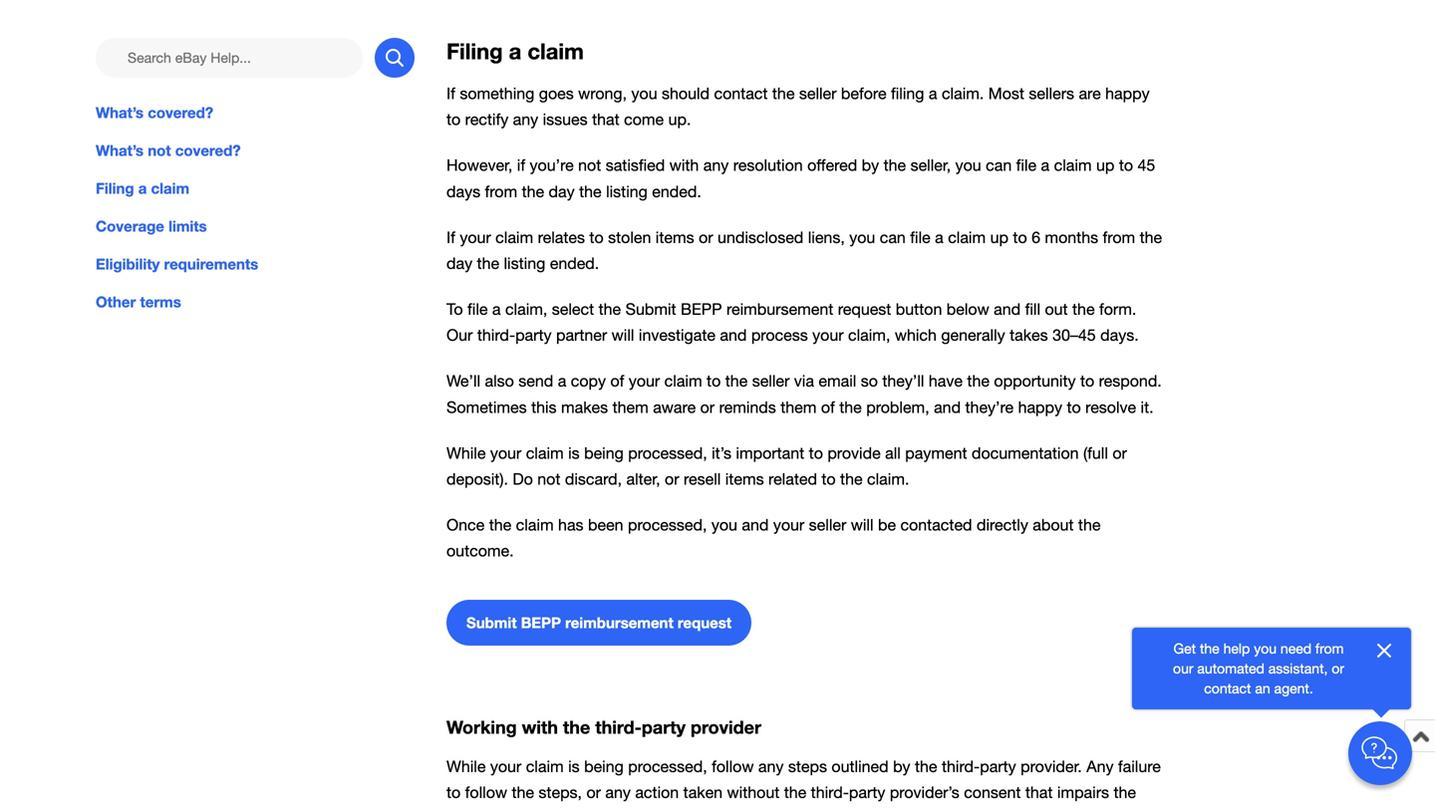 Task type: vqa. For each thing, say whether or not it's contained in the screenshot.
Striped
no



Task type: locate. For each thing, give the bounding box(es) containing it.
listing down satisfied
[[606, 182, 648, 201]]

file inside to file a claim, select the submit bepp reimbursement request button below and fill out the form. our third-party partner will investigate and process your claim, which generally takes 30–45 days.
[[468, 300, 488, 319]]

to inside however, if you're not satisfied with any resolution offered by the seller, you can file a claim up to 45 days from the day the listing ended.
[[1120, 156, 1134, 175]]

2 horizontal spatial not
[[578, 156, 601, 175]]

not right do on the left of page
[[538, 470, 561, 488]]

up inside however, if you're not satisfied with any resolution offered by the seller, you can file a claim up to 45 days from the day the listing ended.
[[1097, 156, 1115, 175]]

1 horizontal spatial them
[[781, 398, 817, 417]]

provider's
[[890, 784, 960, 802], [526, 810, 595, 813]]

get
[[1174, 641, 1197, 657]]

1 horizontal spatial provider's
[[890, 784, 960, 802]]

2 vertical spatial seller
[[809, 516, 847, 534]]

is inside the while your claim is being processed, it's important to provide all payment documentation (full or deposit). do not discard, alter, or resell items related to the claim.
[[568, 444, 580, 462]]

process
[[752, 326, 808, 345]]

can inside however, if you're not satisfied with any resolution offered by the seller, you can file a claim up to 45 days from the day the listing ended.
[[986, 156, 1012, 175]]

limits
[[169, 217, 207, 235]]

1 is from the top
[[568, 444, 580, 462]]

the down provide
[[841, 470, 863, 488]]

0 vertical spatial being
[[584, 444, 624, 462]]

processed, for follow
[[628, 758, 708, 776]]

a
[[509, 38, 522, 65], [929, 84, 938, 103], [1041, 156, 1050, 175], [138, 180, 147, 198], [935, 228, 944, 247], [492, 300, 501, 319], [558, 372, 567, 391]]

up left 6
[[991, 228, 1009, 247]]

Search eBay Help... text field
[[96, 38, 363, 78]]

day up to
[[447, 254, 473, 273]]

from inside the get the help you need from our automated assistant, or contact an agent.
[[1316, 641, 1344, 657]]

file up 6
[[1017, 156, 1037, 175]]

eligibility requirements
[[96, 255, 258, 273]]

reimbursement down been
[[565, 614, 674, 632]]

processed, inside the while your claim is being processed, it's important to provide all payment documentation (full or deposit). do not discard, alter, or resell items related to the claim.
[[628, 444, 708, 462]]

to left 6
[[1013, 228, 1028, 247]]

1 horizontal spatial submit
[[626, 300, 677, 319]]

any up ability
[[606, 784, 631, 802]]

impairs
[[1058, 784, 1110, 802]]

partner
[[556, 326, 607, 345]]

most
[[989, 84, 1025, 103]]

1 vertical spatial what's
[[96, 142, 144, 160]]

has
[[558, 516, 584, 534]]

with down "up."
[[670, 156, 699, 175]]

claim inside the we'll also send a copy of your claim to the seller via email so they'll have the opportunity to respond. sometimes this makes them aware or reminds them of the problem, and they're happy to resolve it.
[[665, 372, 703, 391]]

0 vertical spatial bepp
[[681, 300, 722, 319]]

1 while from the top
[[447, 444, 486, 462]]

1 horizontal spatial by
[[893, 758, 911, 776]]

alter,
[[627, 470, 661, 488]]

not
[[148, 142, 171, 160], [578, 156, 601, 175], [538, 470, 561, 488]]

a inside however, if you're not satisfied with any resolution offered by the seller, you can file a claim up to 45 days from the day the listing ended.
[[1041, 156, 1050, 175]]

1 vertical spatial with
[[522, 717, 558, 739]]

1 horizontal spatial not
[[538, 470, 561, 488]]

1 vertical spatial being
[[584, 758, 624, 776]]

requirements
[[164, 255, 258, 273]]

0 horizontal spatial them
[[613, 398, 649, 417]]

what's down what's covered?
[[96, 142, 144, 160]]

from inside however, if you're not satisfied with any resolution offered by the seller, you can file a claim up to 45 days from the day the listing ended.
[[485, 182, 518, 201]]

ended. down relates
[[550, 254, 599, 273]]

or right assistant,
[[1332, 661, 1345, 677]]

working with the third-party provider
[[447, 717, 762, 739]]

2 horizontal spatial file
[[1017, 156, 1037, 175]]

items inside if your claim relates to stolen items or undisclosed liens, you can file a claim up to 6 months from the day the listing ended.
[[656, 228, 695, 247]]

the up reminds
[[726, 372, 748, 391]]

contact
[[714, 84, 768, 103], [1205, 680, 1252, 697]]

1 vertical spatial can
[[880, 228, 906, 247]]

if something goes wrong, you should contact the seller before filing a claim. most sellers are happy to rectify any issues that come up.
[[447, 84, 1150, 129]]

a down seller,
[[935, 228, 944, 247]]

you inside once the claim has been processed, you and your seller will be contacted directly about the outcome.
[[712, 516, 738, 534]]

working
[[447, 717, 517, 739]]

while your claim is being processed, follow any steps outlined by the third-party provider. any failure to follow the steps, or any action taken without the third-party provider's consent that impairs the third-party provider's ability or rights to mitigate any potential loss, will void coverage under ebay
[[447, 758, 1161, 813]]

ended. down satisfied
[[652, 182, 702, 201]]

eligibility requirements link
[[96, 253, 415, 275]]

by
[[862, 156, 880, 175], [893, 758, 911, 776]]

your inside the we'll also send a copy of your claim to the seller via email so they'll have the opportunity to respond. sometimes this makes them aware or reminds them of the problem, and they're happy to resolve it.
[[629, 372, 660, 391]]

0 horizontal spatial will
[[612, 326, 635, 345]]

of down email
[[821, 398, 835, 417]]

request
[[838, 300, 892, 319], [678, 614, 732, 632]]

happy down opportunity on the top right of page
[[1019, 398, 1063, 417]]

third- up potential
[[811, 784, 849, 802]]

2 vertical spatial will
[[923, 810, 945, 813]]

0 horizontal spatial bepp
[[521, 614, 561, 632]]

0 vertical spatial ended.
[[652, 182, 702, 201]]

claim left has in the bottom left of the page
[[516, 516, 554, 534]]

of
[[611, 372, 625, 391], [821, 398, 835, 417]]

0 vertical spatial claim.
[[942, 84, 984, 103]]

up
[[1097, 156, 1115, 175], [991, 228, 1009, 247]]

fill
[[1026, 300, 1041, 319]]

listing
[[606, 182, 648, 201], [504, 254, 546, 273]]

1 vertical spatial from
[[1103, 228, 1136, 247]]

or down action
[[646, 810, 660, 813]]

steps
[[789, 758, 828, 776]]

failure
[[1119, 758, 1161, 776]]

aware
[[653, 398, 696, 417]]

processed, for you
[[628, 516, 707, 534]]

or
[[699, 228, 713, 247], [701, 398, 715, 417], [1113, 444, 1128, 462], [665, 470, 680, 488], [1332, 661, 1345, 677], [587, 784, 601, 802], [646, 810, 660, 813]]

processed, inside the while your claim is being processed, follow any steps outlined by the third-party provider. any failure to follow the steps, or any action taken without the third-party provider's consent that impairs the third-party provider's ability or rights to mitigate any potential loss, will void coverage under ebay
[[628, 758, 708, 776]]

2 horizontal spatial from
[[1316, 641, 1344, 657]]

party up consent
[[980, 758, 1017, 776]]

1 horizontal spatial filing a claim
[[447, 38, 584, 65]]

will inside once the claim has been processed, you and your seller will be contacted directly about the outcome.
[[851, 516, 874, 534]]

0 vertical spatial items
[[656, 228, 695, 247]]

any up without
[[759, 758, 784, 776]]

reimbursement inside 'submit bepp reimbursement request' link
[[565, 614, 674, 632]]

claim. down the all
[[867, 470, 910, 488]]

with right working
[[522, 717, 558, 739]]

filing a claim link
[[96, 178, 415, 200]]

you inside however, if you're not satisfied with any resolution offered by the seller, you can file a claim up to 45 days from the day the listing ended.
[[956, 156, 982, 175]]

0 horizontal spatial reimbursement
[[565, 614, 674, 632]]

takes
[[1010, 326, 1049, 345]]

while inside the while your claim is being processed, follow any steps outlined by the third-party provider. any failure to follow the steps, or any action taken without the third-party provider's consent that impairs the third-party provider's ability or rights to mitigate any potential loss, will void coverage under ebay
[[447, 758, 486, 776]]

0 horizontal spatial day
[[447, 254, 473, 273]]

1 if from the top
[[447, 84, 456, 103]]

1 vertical spatial that
[[1026, 784, 1053, 802]]

contact inside the get the help you need from our automated assistant, or contact an agent.
[[1205, 680, 1252, 697]]

0 vertical spatial while
[[447, 444, 486, 462]]

items right stolen
[[656, 228, 695, 247]]

if for if your claim relates to stolen items or undisclosed liens, you can file a claim up to 6 months from the day the listing ended.
[[447, 228, 456, 247]]

1 horizontal spatial file
[[911, 228, 931, 247]]

rectify
[[465, 110, 509, 129]]

claim up steps,
[[526, 758, 564, 776]]

1 horizontal spatial items
[[726, 470, 764, 488]]

0 vertical spatial from
[[485, 182, 518, 201]]

2 them from the left
[[781, 398, 817, 417]]

party down working
[[485, 810, 521, 813]]

claim inside filing a claim link
[[151, 180, 190, 198]]

claim, left select
[[505, 300, 548, 319]]

from right months
[[1103, 228, 1136, 247]]

being inside the while your claim is being processed, follow any steps outlined by the third-party provider. any failure to follow the steps, or any action taken without the third-party provider's consent that impairs the third-party provider's ability or rights to mitigate any potential loss, will void coverage under ebay
[[584, 758, 624, 776]]

your down working
[[490, 758, 522, 776]]

2 is from the top
[[568, 758, 580, 776]]

0 vertical spatial contact
[[714, 84, 768, 103]]

while down working
[[447, 758, 486, 776]]

contacted
[[901, 516, 973, 534]]

or left undisclosed
[[699, 228, 713, 247]]

while inside the while your claim is being processed, it's important to provide all payment documentation (full or deposit). do not discard, alter, or resell items related to the claim.
[[447, 444, 486, 462]]

1 horizontal spatial contact
[[1205, 680, 1252, 697]]

can right liens,
[[880, 228, 906, 247]]

follow up without
[[712, 758, 754, 776]]

the down steps
[[784, 784, 807, 802]]

0 vertical spatial that
[[592, 110, 620, 129]]

0 horizontal spatial listing
[[504, 254, 546, 273]]

2 vertical spatial from
[[1316, 641, 1344, 657]]

if for if something goes wrong, you should contact the seller before filing a claim. most sellers are happy to rectify any issues that come up.
[[447, 84, 456, 103]]

and down the related
[[742, 516, 769, 534]]

claim. left most
[[942, 84, 984, 103]]

that down provider.
[[1026, 784, 1053, 802]]

contact inside if something goes wrong, you should contact the seller before filing a claim. most sellers are happy to rectify any issues that come up.
[[714, 84, 768, 103]]

outcome.
[[447, 542, 514, 560]]

under
[[1055, 810, 1096, 813]]

2 while from the top
[[447, 758, 486, 776]]

a right filing
[[929, 84, 938, 103]]

seller left before
[[799, 84, 837, 103]]

your inside if your claim relates to stolen items or undisclosed liens, you can file a claim up to 6 months from the day the listing ended.
[[460, 228, 491, 247]]

if inside if something goes wrong, you should contact the seller before filing a claim. most sellers are happy to rectify any issues that come up.
[[447, 84, 456, 103]]

or inside the get the help you need from our automated assistant, or contact an agent.
[[1332, 661, 1345, 677]]

1 vertical spatial by
[[893, 758, 911, 776]]

0 vertical spatial with
[[670, 156, 699, 175]]

0 horizontal spatial that
[[592, 110, 620, 129]]

claim up months
[[1054, 156, 1092, 175]]

submit up investigate
[[626, 300, 677, 319]]

will inside to file a claim, select the submit bepp reimbursement request button below and fill out the form. our third-party partner will investigate and process your claim, which generally takes 30–45 days.
[[612, 326, 635, 345]]

the up outcome.
[[489, 516, 512, 534]]

what's not covered?
[[96, 142, 241, 160]]

1 horizontal spatial bepp
[[681, 300, 722, 319]]

items
[[656, 228, 695, 247], [726, 470, 764, 488]]

a down sellers
[[1041, 156, 1050, 175]]

filing a claim up something
[[447, 38, 584, 65]]

0 vertical spatial up
[[1097, 156, 1115, 175]]

0 vertical spatial what's
[[96, 104, 144, 122]]

1 vertical spatial items
[[726, 470, 764, 488]]

your up email
[[813, 326, 844, 345]]

1 what's from the top
[[96, 104, 144, 122]]

0 horizontal spatial of
[[611, 372, 625, 391]]

is for alter,
[[568, 444, 580, 462]]

0 vertical spatial processed,
[[628, 444, 708, 462]]

if left something
[[447, 84, 456, 103]]

claim up do on the left of page
[[526, 444, 564, 462]]

a inside the we'll also send a copy of your claim to the seller via email so they'll have the opportunity to respond. sometimes this makes them aware or reminds them of the problem, and they're happy to resolve it.
[[558, 372, 567, 391]]

1 horizontal spatial of
[[821, 398, 835, 417]]

consent
[[964, 784, 1021, 802]]

any down something
[[513, 110, 539, 129]]

0 vertical spatial if
[[447, 84, 456, 103]]

happy right are
[[1106, 84, 1150, 103]]

outlined
[[832, 758, 889, 776]]

assistant,
[[1269, 661, 1328, 677]]

0 horizontal spatial claim.
[[867, 470, 910, 488]]

third-
[[477, 326, 516, 345], [596, 717, 642, 739], [942, 758, 980, 776], [811, 784, 849, 802], [447, 810, 485, 813]]

1 vertical spatial will
[[851, 516, 874, 534]]

what's covered?
[[96, 104, 213, 122]]

1 vertical spatial ended.
[[550, 254, 599, 273]]

claim, up so
[[849, 326, 891, 345]]

follow down working
[[465, 784, 508, 802]]

and inside the we'll also send a copy of your claim to the seller via email so they'll have the opportunity to respond. sometimes this makes them aware or reminds them of the problem, and they're happy to resolve it.
[[934, 398, 961, 417]]

to right the related
[[822, 470, 836, 488]]

follow
[[712, 758, 754, 776], [465, 784, 508, 802]]

your inside to file a claim, select the submit bepp reimbursement request button below and fill out the form. our third-party partner will investigate and process your claim, which generally takes 30–45 days.
[[813, 326, 844, 345]]

to left rectify
[[447, 110, 461, 129]]

processed, inside once the claim has been processed, you and your seller will be contacted directly about the outcome.
[[628, 516, 707, 534]]

seller left via
[[752, 372, 790, 391]]

submit down outcome.
[[467, 614, 517, 632]]

1 horizontal spatial follow
[[712, 758, 754, 776]]

1 vertical spatial if
[[447, 228, 456, 247]]

1 vertical spatial is
[[568, 758, 580, 776]]

0 horizontal spatial by
[[862, 156, 880, 175]]

the up steps,
[[563, 717, 591, 739]]

to
[[447, 300, 463, 319]]

items down it's
[[726, 470, 764, 488]]

third- inside to file a claim, select the submit bepp reimbursement request button below and fill out the form. our third-party partner will investigate and process your claim, which generally takes 30–45 days.
[[477, 326, 516, 345]]

0 vertical spatial can
[[986, 156, 1012, 175]]

up inside if your claim relates to stolen items or undisclosed liens, you can file a claim up to 6 months from the day the listing ended.
[[991, 228, 1009, 247]]

0 vertical spatial submit
[[626, 300, 677, 319]]

once
[[447, 516, 485, 534]]

1 horizontal spatial request
[[838, 300, 892, 319]]

while
[[447, 444, 486, 462], [447, 758, 486, 776]]

0 horizontal spatial filing
[[96, 180, 134, 198]]

1 being from the top
[[584, 444, 624, 462]]

45
[[1138, 156, 1156, 175]]

the down email
[[840, 398, 862, 417]]

days.
[[1101, 326, 1139, 345]]

contact right should
[[714, 84, 768, 103]]

0 vertical spatial by
[[862, 156, 880, 175]]

0 horizontal spatial from
[[485, 182, 518, 201]]

investigate
[[639, 326, 716, 345]]

0 horizontal spatial submit
[[467, 614, 517, 632]]

0 horizontal spatial contact
[[714, 84, 768, 103]]

30–45
[[1053, 326, 1096, 345]]

0 vertical spatial follow
[[712, 758, 754, 776]]

coverage limits link
[[96, 216, 415, 237]]

2 vertical spatial file
[[468, 300, 488, 319]]

contact down automated
[[1205, 680, 1252, 697]]

0 horizontal spatial happy
[[1019, 398, 1063, 417]]

0 horizontal spatial ended.
[[550, 254, 599, 273]]

the up the resolution
[[773, 84, 795, 103]]

0 horizontal spatial follow
[[465, 784, 508, 802]]

0 vertical spatial request
[[838, 300, 892, 319]]

if your claim relates to stolen items or undisclosed liens, you can file a claim up to 6 months from the day the listing ended.
[[447, 228, 1163, 273]]

processed,
[[628, 444, 708, 462], [628, 516, 707, 534], [628, 758, 708, 776]]

2 horizontal spatial will
[[923, 810, 945, 813]]

about
[[1033, 516, 1074, 534]]

from down if
[[485, 182, 518, 201]]

you right help
[[1254, 641, 1277, 657]]

0 horizontal spatial up
[[991, 228, 1009, 247]]

seller,
[[911, 156, 951, 175]]

from
[[485, 182, 518, 201], [1103, 228, 1136, 247], [1316, 641, 1344, 657]]

listing inside if your claim relates to stolen items or undisclosed liens, you can file a claim up to 6 months from the day the listing ended.
[[504, 254, 546, 273]]

1 horizontal spatial can
[[986, 156, 1012, 175]]

and
[[994, 300, 1021, 319], [720, 326, 747, 345], [934, 398, 961, 417], [742, 516, 769, 534]]

seller inside the we'll also send a copy of your claim to the seller via email so they'll have the opportunity to respond. sometimes this makes them aware or reminds them of the problem, and they're happy to resolve it.
[[752, 372, 790, 391]]

to file a claim, select the submit bepp reimbursement request button below and fill out the form. our third-party partner will investigate and process your claim, which generally takes 30–45 days.
[[447, 300, 1139, 345]]

other terms link
[[96, 291, 415, 313]]

filing up something
[[447, 38, 503, 65]]

provider.
[[1021, 758, 1083, 776]]

you're
[[530, 156, 574, 175]]

1 vertical spatial claim,
[[849, 326, 891, 345]]

sellers
[[1029, 84, 1075, 103]]

2 being from the top
[[584, 758, 624, 776]]

claim. inside if something goes wrong, you should contact the seller before filing a claim. most sellers are happy to rectify any issues that come up.
[[942, 84, 984, 103]]

0 vertical spatial happy
[[1106, 84, 1150, 103]]

your up aware
[[629, 372, 660, 391]]

via
[[794, 372, 815, 391]]

is inside the while your claim is being processed, follow any steps outlined by the third-party provider. any failure to follow the steps, or any action taken without the third-party provider's consent that impairs the third-party provider's ability or rights to mitigate any potential loss, will void coverage under ebay
[[568, 758, 580, 776]]

a up something
[[509, 38, 522, 65]]

the
[[773, 84, 795, 103], [884, 156, 906, 175], [522, 182, 545, 201], [579, 182, 602, 201], [1140, 228, 1163, 247], [477, 254, 500, 273], [599, 300, 621, 319], [1073, 300, 1095, 319], [726, 372, 748, 391], [968, 372, 990, 391], [840, 398, 862, 417], [841, 470, 863, 488], [489, 516, 512, 534], [1079, 516, 1101, 534], [1200, 641, 1220, 657], [563, 717, 591, 739], [915, 758, 938, 776], [512, 784, 534, 802], [784, 784, 807, 802], [1114, 784, 1137, 802]]

seller down the related
[[809, 516, 847, 534]]

not inside however, if you're not satisfied with any resolution offered by the seller, you can file a claim up to 45 days from the day the listing ended.
[[578, 156, 601, 175]]

processed, down alter,
[[628, 516, 707, 534]]

1 them from the left
[[613, 398, 649, 417]]

0 horizontal spatial provider's
[[526, 810, 595, 813]]

claim. inside the while your claim is being processed, it's important to provide all payment documentation (full or deposit). do not discard, alter, or resell items related to the claim.
[[867, 470, 910, 488]]

1 vertical spatial request
[[678, 614, 732, 632]]

need
[[1281, 641, 1312, 657]]

request inside 'submit bepp reimbursement request' link
[[678, 614, 732, 632]]

ended. inside if your claim relates to stolen items or undisclosed liens, you can file a claim up to 6 months from the day the listing ended.
[[550, 254, 599, 273]]

by right outlined
[[893, 758, 911, 776]]

can right seller,
[[986, 156, 1012, 175]]

while for while your claim is being processed, follow any steps outlined by the third-party provider. any failure to follow the steps, or any action taken without the third-party provider's consent that impairs the third-party provider's ability or rights to mitigate any potential loss, will void coverage under ebay
[[447, 758, 486, 776]]

1 vertical spatial seller
[[752, 372, 790, 391]]

2 vertical spatial processed,
[[628, 758, 708, 776]]

1 horizontal spatial from
[[1103, 228, 1136, 247]]

of right the copy
[[611, 372, 625, 391]]

being up discard,
[[584, 444, 624, 462]]

you inside the get the help you need from our automated assistant, or contact an agent.
[[1254, 641, 1277, 657]]

0 vertical spatial day
[[549, 182, 575, 201]]

been
[[588, 516, 624, 534]]

seller
[[799, 84, 837, 103], [752, 372, 790, 391], [809, 516, 847, 534]]

filing up coverage
[[96, 180, 134, 198]]

1 horizontal spatial reimbursement
[[727, 300, 834, 319]]

1 horizontal spatial ended.
[[652, 182, 702, 201]]

1 horizontal spatial that
[[1026, 784, 1053, 802]]

help
[[1224, 641, 1251, 657]]

listing inside however, if you're not satisfied with any resolution offered by the seller, you can file a claim up to 45 days from the day the listing ended.
[[606, 182, 648, 201]]

0 vertical spatial will
[[612, 326, 635, 345]]

resell
[[684, 470, 721, 488]]

1 vertical spatial reimbursement
[[565, 614, 674, 632]]

will
[[612, 326, 635, 345], [851, 516, 874, 534], [923, 810, 945, 813]]

filing
[[891, 84, 925, 103]]

1 vertical spatial day
[[447, 254, 473, 273]]

not right you're
[[578, 156, 601, 175]]

day down you're
[[549, 182, 575, 201]]

that inside if something goes wrong, you should contact the seller before filing a claim. most sellers are happy to rectify any issues that come up.
[[592, 110, 620, 129]]

terms
[[140, 293, 181, 311]]

problem,
[[867, 398, 930, 417]]

0 horizontal spatial filing a claim
[[96, 180, 190, 198]]

2 if from the top
[[447, 228, 456, 247]]

before
[[841, 84, 887, 103]]

your up do on the left of page
[[490, 444, 522, 462]]

1 horizontal spatial happy
[[1106, 84, 1150, 103]]

claim inside the while your claim is being processed, it's important to provide all payment documentation (full or deposit). do not discard, alter, or resell items related to the claim.
[[526, 444, 564, 462]]

1 vertical spatial listing
[[504, 254, 546, 273]]

being down working with the third-party provider at the bottom
[[584, 758, 624, 776]]

submit inside to file a claim, select the submit bepp reimbursement request button below and fill out the form. our third-party partner will investigate and process your claim, which generally takes 30–45 days.
[[626, 300, 677, 319]]

1 horizontal spatial listing
[[606, 182, 648, 201]]

1 vertical spatial bepp
[[521, 614, 561, 632]]

be
[[878, 516, 896, 534]]

0 vertical spatial claim,
[[505, 300, 548, 319]]

being inside the while your claim is being processed, it's important to provide all payment documentation (full or deposit). do not discard, alter, or resell items related to the claim.
[[584, 444, 624, 462]]

you inside if your claim relates to stolen items or undisclosed liens, you can file a claim up to 6 months from the day the listing ended.
[[850, 228, 876, 247]]

if inside if your claim relates to stolen items or undisclosed liens, you can file a claim up to 6 months from the day the listing ended.
[[447, 228, 456, 247]]

to
[[447, 110, 461, 129], [1120, 156, 1134, 175], [590, 228, 604, 247], [1013, 228, 1028, 247], [707, 372, 721, 391], [1081, 372, 1095, 391], [1067, 398, 1082, 417], [809, 444, 823, 462], [822, 470, 836, 488], [447, 784, 461, 802], [709, 810, 723, 813]]

claim down what's not covered?
[[151, 180, 190, 198]]

you down the "resell"
[[712, 516, 738, 534]]

while up deposit).
[[447, 444, 486, 462]]

copy
[[571, 372, 606, 391]]

a inside to file a claim, select the submit bepp reimbursement request button below and fill out the form. our third-party partner will investigate and process your claim, which generally takes 30–45 days.
[[492, 300, 501, 319]]

will inside the while your claim is being processed, follow any steps outlined by the third-party provider. any failure to follow the steps, or any action taken without the third-party provider's consent that impairs the third-party provider's ability or rights to mitigate any potential loss, will void coverage under ebay
[[923, 810, 945, 813]]

once the claim has been processed, you and your seller will be contacted directly about the outcome.
[[447, 516, 1101, 560]]

1 vertical spatial up
[[991, 228, 1009, 247]]

what's for what's not covered?
[[96, 142, 144, 160]]

not down what's covered?
[[148, 142, 171, 160]]

the up loss,
[[915, 758, 938, 776]]

2 what's from the top
[[96, 142, 144, 160]]

1 vertical spatial provider's
[[526, 810, 595, 813]]

claim up goes
[[528, 38, 584, 65]]

you right liens,
[[850, 228, 876, 247]]



Task type: describe. For each thing, give the bounding box(es) containing it.
to left resolve
[[1067, 398, 1082, 417]]

not inside the while your claim is being processed, it's important to provide all payment documentation (full or deposit). do not discard, alter, or resell items related to the claim.
[[538, 470, 561, 488]]

0 vertical spatial covered?
[[148, 104, 213, 122]]

to left stolen
[[590, 228, 604, 247]]

what's covered? link
[[96, 102, 415, 124]]

or right alter,
[[665, 470, 680, 488]]

wrong,
[[578, 84, 627, 103]]

do
[[513, 470, 533, 488]]

resolve
[[1086, 398, 1137, 417]]

agent.
[[1275, 680, 1314, 697]]

from inside if your claim relates to stolen items or undisclosed liens, you can file a claim up to 6 months from the day the listing ended.
[[1103, 228, 1136, 247]]

1 vertical spatial filing a claim
[[96, 180, 190, 198]]

we'll also send a copy of your claim to the seller via email so they'll have the opportunity to respond. sometimes this makes them aware or reminds them of the problem, and they're happy to resolve it.
[[447, 372, 1162, 417]]

can inside if your claim relates to stolen items or undisclosed liens, you can file a claim up to 6 months from the day the listing ended.
[[880, 228, 906, 247]]

to up the related
[[809, 444, 823, 462]]

the inside if something goes wrong, you should contact the seller before filing a claim. most sellers are happy to rectify any issues that come up.
[[773, 84, 795, 103]]

up.
[[669, 110, 691, 129]]

claim left 6
[[948, 228, 986, 247]]

you inside if something goes wrong, you should contact the seller before filing a claim. most sellers are happy to rectify any issues that come up.
[[632, 84, 658, 103]]

any inside if something goes wrong, you should contact the seller before filing a claim. most sellers are happy to rectify any issues that come up.
[[513, 110, 539, 129]]

however, if you're not satisfied with any resolution offered by the seller, you can file a claim up to 45 days from the day the listing ended.
[[447, 156, 1156, 201]]

documentation
[[972, 444, 1079, 462]]

the inside the while your claim is being processed, it's important to provide all payment documentation (full or deposit). do not discard, alter, or resell items related to the claim.
[[841, 470, 863, 488]]

the down failure
[[1114, 784, 1137, 802]]

reminds
[[719, 398, 776, 417]]

related
[[769, 470, 818, 488]]

the down the days
[[477, 254, 500, 273]]

filing inside filing a claim link
[[96, 180, 134, 198]]

directly
[[977, 516, 1029, 534]]

important
[[736, 444, 805, 462]]

coverage
[[96, 217, 164, 235]]

0 vertical spatial filing
[[447, 38, 503, 65]]

0 horizontal spatial with
[[522, 717, 558, 739]]

or inside if your claim relates to stolen items or undisclosed liens, you can file a claim up to 6 months from the day the listing ended.
[[699, 228, 713, 247]]

the right out
[[1073, 300, 1095, 319]]

seller inside once the claim has been processed, you and your seller will be contacted directly about the outcome.
[[809, 516, 847, 534]]

by inside however, if you're not satisfied with any resolution offered by the seller, you can file a claim up to 45 days from the day the listing ended.
[[862, 156, 880, 175]]

all
[[885, 444, 901, 462]]

provider
[[691, 717, 762, 739]]

liens,
[[808, 228, 845, 247]]

respond.
[[1099, 372, 1162, 391]]

get the help you need from our automated assistant, or contact an agent. tooltip
[[1165, 639, 1354, 699]]

get the help you need from our automated assistant, or contact an agent.
[[1174, 641, 1345, 697]]

your inside the while your claim is being processed, it's important to provide all payment documentation (full or deposit). do not discard, alter, or resell items related to the claim.
[[490, 444, 522, 462]]

button
[[896, 300, 943, 319]]

relates
[[538, 228, 585, 247]]

0 vertical spatial of
[[611, 372, 625, 391]]

claim inside the while your claim is being processed, follow any steps outlined by the third-party provider. any failure to follow the steps, or any action taken without the third-party provider's consent that impairs the third-party provider's ability or rights to mitigate any potential loss, will void coverage under ebay
[[526, 758, 564, 776]]

so
[[861, 372, 878, 391]]

with inside however, if you're not satisfied with any resolution offered by the seller, you can file a claim up to 45 days from the day the listing ended.
[[670, 156, 699, 175]]

coverage
[[984, 810, 1050, 813]]

happy inside if something goes wrong, you should contact the seller before filing a claim. most sellers are happy to rectify any issues that come up.
[[1106, 84, 1150, 103]]

the right 'about'
[[1079, 516, 1101, 534]]

claim inside however, if you're not satisfied with any resolution offered by the seller, you can file a claim up to 45 days from the day the listing ended.
[[1054, 156, 1092, 175]]

while your claim is being processed, it's important to provide all payment documentation (full or deposit). do not discard, alter, or resell items related to the claim.
[[447, 444, 1128, 488]]

0 vertical spatial provider's
[[890, 784, 960, 802]]

the up they're
[[968, 372, 990, 391]]

request inside to file a claim, select the submit bepp reimbursement request button below and fill out the form. our third-party partner will investigate and process your claim, which generally takes 30–45 days.
[[838, 300, 892, 319]]

0 horizontal spatial not
[[148, 142, 171, 160]]

1 vertical spatial submit
[[467, 614, 517, 632]]

coverage limits
[[96, 217, 207, 235]]

day inside however, if you're not satisfied with any resolution offered by the seller, you can file a claim up to 45 days from the day the listing ended.
[[549, 182, 575, 201]]

items inside the while your claim is being processed, it's important to provide all payment documentation (full or deposit). do not discard, alter, or resell items related to the claim.
[[726, 470, 764, 488]]

undisclosed
[[718, 228, 804, 247]]

and inside once the claim has been processed, you and your seller will be contacted directly about the outcome.
[[742, 516, 769, 534]]

party inside to file a claim, select the submit bepp reimbursement request button below and fill out the form. our third-party partner will investigate and process your claim, which generally takes 30–45 days.
[[516, 326, 552, 345]]

taken
[[684, 784, 723, 802]]

1 vertical spatial follow
[[465, 784, 508, 802]]

provide
[[828, 444, 881, 462]]

third- up consent
[[942, 758, 980, 776]]

other terms
[[96, 293, 181, 311]]

opportunity
[[994, 372, 1076, 391]]

potential
[[819, 810, 881, 813]]

a up coverage limits
[[138, 180, 147, 198]]

your inside once the claim has been processed, you and your seller will be contacted directly about the outcome.
[[774, 516, 805, 534]]

ended. inside however, if you're not satisfied with any resolution offered by the seller, you can file a claim up to 45 days from the day the listing ended.
[[652, 182, 702, 201]]

and left fill
[[994, 300, 1021, 319]]

also
[[485, 372, 514, 391]]

days
[[447, 182, 481, 201]]

form.
[[1100, 300, 1137, 319]]

claim left relates
[[496, 228, 534, 247]]

that inside the while your claim is being processed, follow any steps outlined by the third-party provider. any failure to follow the steps, or any action taken without the third-party provider's consent that impairs the third-party provider's ability or rights to mitigate any potential loss, will void coverage under ebay
[[1026, 784, 1053, 802]]

a inside if something goes wrong, you should contact the seller before filing a claim. most sellers are happy to rectify any issues that come up.
[[929, 84, 938, 103]]

6
[[1032, 228, 1041, 247]]

generally
[[942, 326, 1006, 345]]

day inside if your claim relates to stolen items or undisclosed liens, you can file a claim up to 6 months from the day the listing ended.
[[447, 254, 473, 273]]

select
[[552, 300, 594, 319]]

being for or
[[584, 444, 624, 462]]

seller inside if something goes wrong, you should contact the seller before filing a claim. most sellers are happy to rectify any issues that come up.
[[799, 84, 837, 103]]

the right select
[[599, 300, 621, 319]]

or inside the we'll also send a copy of your claim to the seller via email so they'll have the opportunity to respond. sometimes this makes them aware or reminds them of the problem, and they're happy to resolve it.
[[701, 398, 715, 417]]

resolution
[[734, 156, 803, 175]]

to down taken
[[709, 810, 723, 813]]

we'll
[[447, 372, 481, 391]]

any down steps
[[789, 810, 815, 813]]

processed, for it's
[[628, 444, 708, 462]]

to inside if something goes wrong, you should contact the seller before filing a claim. most sellers are happy to rectify any issues that come up.
[[447, 110, 461, 129]]

being for steps,
[[584, 758, 624, 776]]

without
[[727, 784, 780, 802]]

the inside the get the help you need from our automated assistant, or contact an agent.
[[1200, 641, 1220, 657]]

party left provider on the bottom of page
[[642, 717, 686, 739]]

stolen
[[608, 228, 651, 247]]

is for the
[[568, 758, 580, 776]]

1 horizontal spatial claim,
[[849, 326, 891, 345]]

what's for what's covered?
[[96, 104, 144, 122]]

the left seller,
[[884, 156, 906, 175]]

what's not covered? link
[[96, 140, 415, 162]]

the down 45
[[1140, 228, 1163, 247]]

out
[[1045, 300, 1068, 319]]

our
[[1174, 661, 1194, 677]]

by inside the while your claim is being processed, follow any steps outlined by the third-party provider. any failure to follow the steps, or any action taken without the third-party provider's consent that impairs the third-party provider's ability or rights to mitigate any potential loss, will void coverage under ebay
[[893, 758, 911, 776]]

while for while your claim is being processed, it's important to provide all payment documentation (full or deposit). do not discard, alter, or resell items related to the claim.
[[447, 444, 486, 462]]

or up ability
[[587, 784, 601, 802]]

which
[[895, 326, 937, 345]]

the left steps,
[[512, 784, 534, 802]]

and left process
[[720, 326, 747, 345]]

are
[[1079, 84, 1101, 103]]

1 vertical spatial of
[[821, 398, 835, 417]]

third- up action
[[596, 717, 642, 739]]

any inside however, if you're not satisfied with any resolution offered by the seller, you can file a claim up to 45 days from the day the listing ended.
[[704, 156, 729, 175]]

your inside the while your claim is being processed, follow any steps outlined by the third-party provider. any failure to follow the steps, or any action taken without the third-party provider's consent that impairs the third-party provider's ability or rights to mitigate any potential loss, will void coverage under ebay
[[490, 758, 522, 776]]

have
[[929, 372, 963, 391]]

email
[[819, 372, 857, 391]]

steps,
[[539, 784, 582, 802]]

ability
[[600, 810, 641, 813]]

makes
[[561, 398, 608, 417]]

other
[[96, 293, 136, 311]]

the up relates
[[579, 182, 602, 201]]

1 vertical spatial covered?
[[175, 142, 241, 160]]

it's
[[712, 444, 732, 462]]

if
[[517, 156, 526, 175]]

action
[[635, 784, 679, 802]]

below
[[947, 300, 990, 319]]

happy inside the we'll also send a copy of your claim to the seller via email so they'll have the opportunity to respond. sometimes this makes them aware or reminds them of the problem, and they're happy to resolve it.
[[1019, 398, 1063, 417]]

the down if
[[522, 182, 545, 201]]

0 horizontal spatial claim,
[[505, 300, 548, 319]]

file inside if your claim relates to stolen items or undisclosed liens, you can file a claim up to 6 months from the day the listing ended.
[[911, 228, 931, 247]]

payment
[[906, 444, 968, 462]]

to up reminds
[[707, 372, 721, 391]]

to up resolve
[[1081, 372, 1095, 391]]

party up potential
[[849, 784, 886, 802]]

claim inside once the claim has been processed, you and your seller will be contacted directly about the outcome.
[[516, 516, 554, 534]]

it.
[[1141, 398, 1154, 417]]

void
[[950, 810, 980, 813]]

third- down working
[[447, 810, 485, 813]]

issues
[[543, 110, 588, 129]]

submit bepp reimbursement request link
[[447, 600, 752, 646]]

a inside if your claim relates to stolen items or undisclosed liens, you can file a claim up to 6 months from the day the listing ended.
[[935, 228, 944, 247]]

deposit).
[[447, 470, 508, 488]]

reimbursement inside to file a claim, select the submit bepp reimbursement request button below and fill out the form. our third-party partner will investigate and process your claim, which generally takes 30–45 days.
[[727, 300, 834, 319]]

send
[[519, 372, 554, 391]]

to down working
[[447, 784, 461, 802]]

or right (full
[[1113, 444, 1128, 462]]

offered
[[808, 156, 858, 175]]

bepp inside to file a claim, select the submit bepp reimbursement request button below and fill out the form. our third-party partner will investigate and process your claim, which generally takes 30–45 days.
[[681, 300, 722, 319]]

they'll
[[883, 372, 925, 391]]

goes
[[539, 84, 574, 103]]

0 vertical spatial filing a claim
[[447, 38, 584, 65]]

loss,
[[885, 810, 918, 813]]

(full
[[1084, 444, 1109, 462]]

file inside however, if you're not satisfied with any resolution offered by the seller, you can file a claim up to 45 days from the day the listing ended.
[[1017, 156, 1037, 175]]



